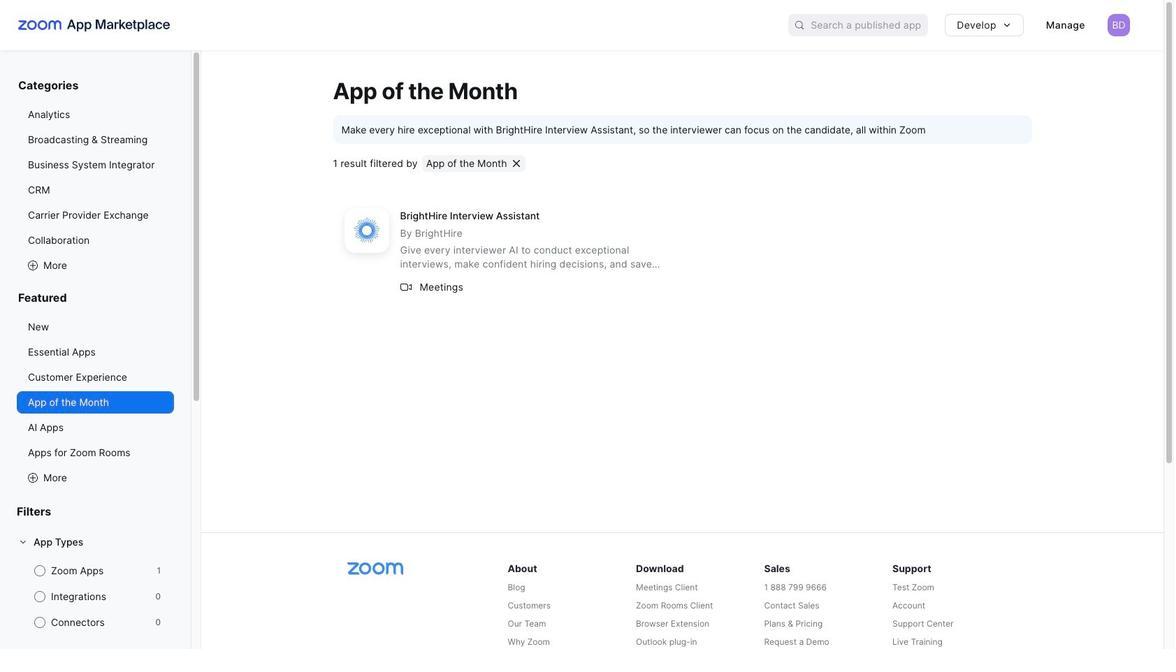 Task type: describe. For each thing, give the bounding box(es) containing it.
current user is barb dwyer element
[[1108, 14, 1131, 36]]

Search text field
[[811, 15, 929, 35]]



Task type: locate. For each thing, give the bounding box(es) containing it.
banner
[[0, 0, 1164, 50]]

search a published app element
[[789, 14, 929, 36]]



Task type: vqa. For each thing, say whether or not it's contained in the screenshot.
Search A Published App element on the right
yes



